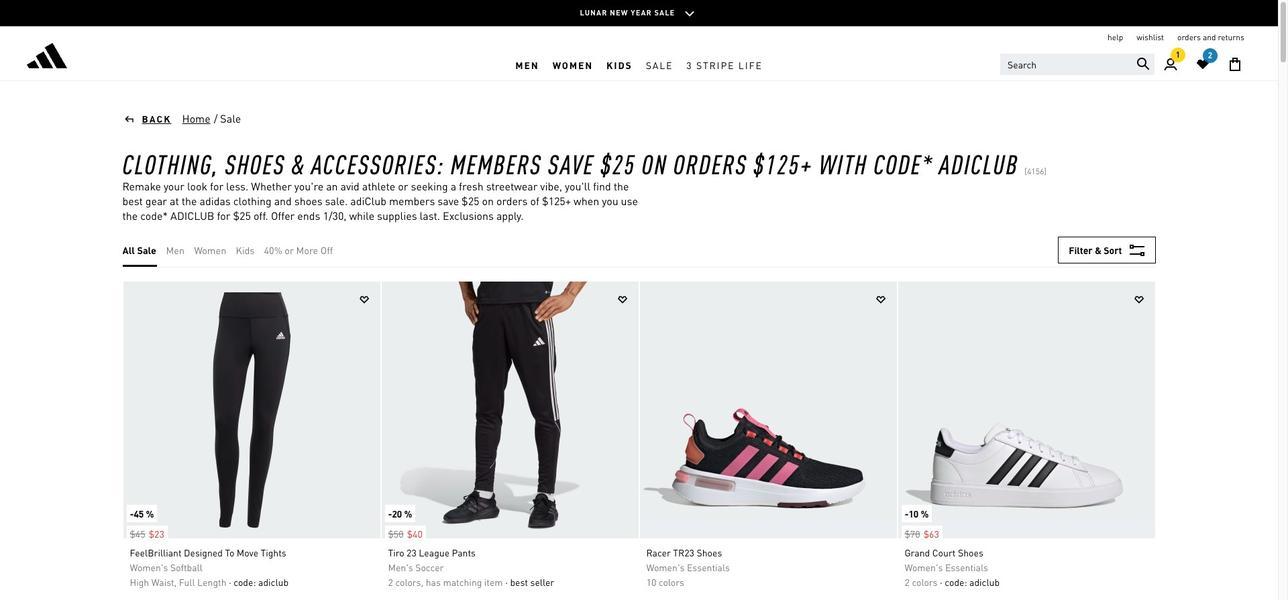 Task type: describe. For each thing, give the bounding box(es) containing it.
men
[[166, 244, 185, 256]]

racer
[[647, 547, 671, 559]]

year
[[631, 8, 652, 17]]

colors,
[[396, 576, 424, 589]]

feelbrilliant
[[130, 547, 182, 559]]

0 vertical spatial the
[[614, 179, 629, 193]]

men's soccer black tiro 23 league pants image
[[382, 282, 639, 539]]

shoes for racer tr23 shoes women's essentials 10 colors
[[697, 547, 722, 559]]

adiclub inside remake your look for less. whether you're an avid athlete or seeking a fresh streetwear vibe, you'll find the best gear at the adidas clothing and shoes sale. adiclub members save $25 on orders of $125+ when you use the code* adiclub for $25 off. offer ends 1/30, while supplies last. exclusions apply.
[[171, 209, 214, 223]]

1 link
[[1155, 48, 1187, 81]]

$125+ inside remake your look for less. whether you're an avid athlete or seeking a fresh streetwear vibe, you'll find the best gear at the adidas clothing and shoes sale. adiclub members save $25 on orders of $125+ when you use the code* adiclub for $25 off. offer ends 1/30, while supplies last. exclusions apply.
[[542, 194, 571, 208]]

off
[[321, 244, 333, 256]]

waist,
[[151, 576, 177, 589]]

orders
[[674, 146, 748, 181]]

all sale link
[[122, 243, 156, 258]]

-20 %
[[388, 508, 412, 520]]

colors for 10
[[659, 576, 684, 589]]

1 vertical spatial for
[[217, 209, 231, 223]]

an
[[326, 179, 338, 193]]

a
[[451, 179, 456, 193]]

45
[[134, 508, 144, 520]]

clothing, shoes & accessories: members save $25 on orders $125+ with code* adiclub [4156]
[[122, 146, 1047, 181]]

essentials for tr23
[[687, 562, 730, 574]]

23
[[407, 547, 417, 559]]

$40
[[407, 528, 423, 540]]

$45
[[130, 528, 145, 540]]

0 vertical spatial and
[[1203, 32, 1216, 42]]

women's for 10
[[647, 562, 685, 574]]

help link
[[1108, 32, 1124, 43]]

you
[[602, 194, 618, 208]]

1
[[1176, 50, 1181, 60]]

fresh
[[459, 179, 484, 193]]

to
[[225, 547, 234, 559]]

$45 $23
[[130, 528, 164, 540]]

grand court shoes women's essentials 2 colors · code: adiclub
[[905, 547, 1000, 589]]

designed
[[184, 547, 223, 559]]

when
[[574, 194, 599, 208]]

0 horizontal spatial &
[[292, 146, 305, 181]]

[4156]
[[1025, 166, 1047, 176]]

length
[[197, 576, 226, 589]]

lunar new year sale
[[580, 8, 675, 17]]

kids
[[236, 244, 255, 256]]

sort
[[1104, 244, 1122, 256]]

orders and returns link
[[1178, 32, 1245, 43]]

more
[[296, 244, 318, 256]]

-10 %
[[905, 508, 929, 520]]

0 vertical spatial on
[[642, 146, 668, 181]]

women's inside feelbrilliant designed to move tights women's softball high waist, full length · code: adiclub
[[130, 562, 168, 574]]

filter & sort
[[1069, 244, 1122, 256]]

tiro
[[388, 547, 404, 559]]

matching
[[443, 576, 482, 589]]

vibe,
[[540, 179, 562, 193]]

life
[[739, 59, 763, 71]]

2 link
[[1187, 48, 1219, 81]]

supplies
[[377, 209, 417, 223]]

2 horizontal spatial $25
[[601, 146, 636, 181]]

ends
[[298, 209, 320, 223]]

tr23
[[673, 547, 695, 559]]

orders inside remake your look for less. whether you're an avid athlete or seeking a fresh streetwear vibe, you'll find the best gear at the adidas clothing and shoes sale. adiclub members save $25 on orders of $125+ when you use the code* adiclub for $25 off. offer ends 1/30, while supplies last. exclusions apply.
[[497, 194, 528, 208]]

sale link
[[639, 49, 680, 81]]

- for 45
[[130, 508, 134, 520]]

orders and returns
[[1178, 32, 1245, 42]]

- for 10
[[905, 508, 909, 520]]

move
[[237, 547, 258, 559]]

· inside grand court shoes women's essentials 2 colors · code: adiclub
[[940, 576, 943, 589]]

on inside remake your look for less. whether you're an avid athlete or seeking a fresh streetwear vibe, you'll find the best gear at the adidas clothing and shoes sale. adiclub members save $25 on orders of $125+ when you use the code* adiclub for $25 off. offer ends 1/30, while supplies last. exclusions apply.
[[482, 194, 494, 208]]

shoes
[[294, 194, 323, 208]]

sale inside main navigation element
[[646, 59, 673, 71]]

returns
[[1218, 32, 1245, 42]]

list containing all sale
[[122, 234, 343, 267]]

10 inside racer tr23 shoes women's essentials 10 colors
[[647, 576, 657, 589]]

your
[[164, 179, 185, 193]]

1 horizontal spatial adiclub
[[939, 146, 1019, 181]]

softball
[[170, 562, 203, 574]]

racer tr23 shoes women's essentials 10 colors
[[647, 547, 730, 589]]

40% or more off
[[264, 244, 333, 256]]

% for -45 %
[[146, 508, 154, 520]]

men link
[[166, 243, 185, 258]]

1 horizontal spatial 10
[[909, 508, 919, 520]]

3
[[687, 59, 693, 71]]

$70 $63
[[905, 528, 939, 540]]

filter
[[1069, 244, 1093, 256]]

back button
[[122, 112, 171, 125]]

tights
[[261, 547, 286, 559]]

women's for 2
[[905, 562, 943, 574]]

· for high waist, full length
[[229, 576, 231, 589]]

full
[[179, 576, 195, 589]]

20
[[392, 508, 402, 520]]

women's softball black feelbrilliant designed to move tights image
[[123, 282, 380, 539]]

wishlist
[[1137, 32, 1164, 42]]

whether
[[251, 179, 292, 193]]



Task type: vqa. For each thing, say whether or not it's contained in the screenshot.


Task type: locate. For each thing, give the bounding box(es) containing it.
orders up 1
[[1178, 32, 1201, 42]]

& left 'sort'
[[1095, 244, 1102, 256]]

1 horizontal spatial ·
[[505, 576, 508, 589]]

1 vertical spatial sale
[[646, 59, 673, 71]]

0 horizontal spatial adiclub
[[171, 209, 214, 223]]

1 % from the left
[[146, 508, 154, 520]]

- for 20
[[388, 508, 392, 520]]

· inside tiro 23 league pants men's soccer 2 colors, has matching item · best seller
[[505, 576, 508, 589]]

1 code: from the left
[[234, 576, 256, 589]]

women's
[[130, 562, 168, 574], [647, 562, 685, 574], [905, 562, 943, 574]]

0 vertical spatial $125+
[[754, 146, 813, 181]]

adiclub left [4156] in the right top of the page
[[939, 146, 1019, 181]]

colors for 2
[[912, 576, 938, 589]]

1 horizontal spatial the
[[182, 194, 197, 208]]

kids
[[607, 59, 633, 71]]

has
[[426, 576, 441, 589]]

% for -20 %
[[404, 508, 412, 520]]

with
[[819, 146, 868, 181]]

2 horizontal spatial women's
[[905, 562, 943, 574]]

shoes for grand court shoes women's essentials 2 colors · code: adiclub
[[958, 547, 984, 559]]

1 vertical spatial 10
[[647, 576, 657, 589]]

1 essentials from the left
[[687, 562, 730, 574]]

men's
[[388, 562, 413, 574]]

pants
[[452, 547, 476, 559]]

0 vertical spatial for
[[210, 179, 224, 193]]

and left returns
[[1203, 32, 1216, 42]]

2 inside 2 link
[[1208, 50, 1213, 60]]

0 horizontal spatial women's
[[130, 562, 168, 574]]

2 colors from the left
[[912, 576, 938, 589]]

0 horizontal spatial or
[[285, 244, 294, 256]]

0 horizontal spatial shoes
[[225, 146, 285, 181]]

for up adidas
[[210, 179, 224, 193]]

best inside tiro 23 league pants men's soccer 2 colors, has matching item · best seller
[[510, 576, 528, 589]]

$50
[[388, 528, 404, 540]]

1 vertical spatial orders
[[497, 194, 528, 208]]

· inside feelbrilliant designed to move tights women's softball high waist, full length · code: adiclub
[[229, 576, 231, 589]]

1 horizontal spatial &
[[1095, 244, 1102, 256]]

sale right 'home'
[[220, 111, 241, 125]]

1 horizontal spatial -
[[388, 508, 392, 520]]

0 horizontal spatial ·
[[229, 576, 231, 589]]

0 horizontal spatial -
[[130, 508, 134, 520]]

$125+ left the with
[[754, 146, 813, 181]]

1 horizontal spatial orders
[[1178, 32, 1201, 42]]

0 vertical spatial $25
[[601, 146, 636, 181]]

essentials down tr23
[[687, 562, 730, 574]]

back
[[142, 113, 171, 125]]

1 horizontal spatial sale
[[220, 111, 241, 125]]

- up the $50
[[388, 508, 392, 520]]

look
[[187, 179, 207, 193]]

% for -10 %
[[921, 508, 929, 520]]

help
[[1108, 32, 1124, 42]]

$63
[[924, 528, 939, 540]]

2 inside grand court shoes women's essentials 2 colors · code: adiclub
[[905, 576, 910, 589]]

2 women's from the left
[[647, 562, 685, 574]]

0 horizontal spatial orders
[[497, 194, 528, 208]]

feelbrilliant designed to move tights women's softball high waist, full length · code: adiclub
[[130, 547, 289, 589]]

1 horizontal spatial women's
[[647, 562, 685, 574]]

men link
[[509, 49, 546, 81]]

· down court
[[940, 576, 943, 589]]

40% or more off link
[[264, 243, 333, 258]]

& up shoes
[[292, 146, 305, 181]]

sale
[[220, 111, 241, 125], [137, 244, 156, 256]]

women's essentials black racer tr23 shoes image
[[640, 282, 897, 539]]

or inside remake your look for less. whether you're an avid athlete or seeking a fresh streetwear vibe, you'll find the best gear at the adidas clothing and shoes sale. adiclub members save $25 on orders of $125+ when you use the code* adiclub for $25 off. offer ends 1/30, while supplies last. exclusions apply.
[[398, 179, 408, 193]]

women link
[[546, 49, 600, 81]]

shoes inside grand court shoes women's essentials 2 colors · code: adiclub
[[958, 547, 984, 559]]

1 horizontal spatial colors
[[912, 576, 938, 589]]

% up the $70 $63
[[921, 508, 929, 520]]

0 horizontal spatial code:
[[234, 576, 256, 589]]

or
[[398, 179, 408, 193], [285, 244, 294, 256]]

2 down orders and returns link
[[1208, 50, 1213, 60]]

at
[[170, 194, 179, 208]]

or inside "list"
[[285, 244, 294, 256]]

home link
[[182, 111, 211, 127]]

1 vertical spatial and
[[274, 194, 292, 208]]

3 · from the left
[[940, 576, 943, 589]]

you'll
[[565, 179, 590, 193]]

3 stripe life link
[[680, 49, 770, 81]]

- up $70
[[905, 508, 909, 520]]

%
[[146, 508, 154, 520], [404, 508, 412, 520], [921, 508, 929, 520]]

shoes inside racer tr23 shoes women's essentials 10 colors
[[697, 547, 722, 559]]

2 horizontal spatial %
[[921, 508, 929, 520]]

kids link
[[600, 49, 639, 81]]

0 horizontal spatial adiclub
[[258, 576, 289, 589]]

the left code*
[[122, 209, 138, 223]]

0 horizontal spatial on
[[482, 194, 494, 208]]

2 % from the left
[[404, 508, 412, 520]]

1 · from the left
[[229, 576, 231, 589]]

colors inside racer tr23 shoes women's essentials 10 colors
[[659, 576, 684, 589]]

1 horizontal spatial or
[[398, 179, 408, 193]]

shoes up clothing
[[225, 146, 285, 181]]

2 inside tiro 23 league pants men's soccer 2 colors, has matching item · best seller
[[388, 576, 393, 589]]

% right 20
[[404, 508, 412, 520]]

3 stripe life
[[687, 59, 763, 71]]

essentials for court
[[945, 562, 989, 574]]

2 - from the left
[[388, 508, 392, 520]]

adiclub inside grand court shoes women's essentials 2 colors · code: adiclub
[[970, 576, 1000, 589]]

0 horizontal spatial best
[[122, 194, 143, 208]]

· right item
[[505, 576, 508, 589]]

- up $45
[[130, 508, 134, 520]]

women's down feelbrilliant
[[130, 562, 168, 574]]

tiro 23 league pants men's soccer 2 colors, has matching item · best seller
[[388, 547, 554, 589]]

2 vertical spatial $25
[[233, 209, 251, 223]]

or right 40%
[[285, 244, 294, 256]]

1 vertical spatial best
[[510, 576, 528, 589]]

1 horizontal spatial $125+
[[754, 146, 813, 181]]

while
[[349, 209, 375, 223]]

sale left the 3 at right top
[[646, 59, 673, 71]]

members
[[451, 146, 542, 181]]

shoes right tr23
[[697, 547, 722, 559]]

women's inside grand court shoes women's essentials 2 colors · code: adiclub
[[905, 562, 943, 574]]

2 essentials from the left
[[945, 562, 989, 574]]

1 vertical spatial $125+
[[542, 194, 571, 208]]

1 colors from the left
[[659, 576, 684, 589]]

stripe
[[697, 59, 735, 71]]

2 horizontal spatial -
[[905, 508, 909, 520]]

code: inside grand court shoes women's essentials 2 colors · code: adiclub
[[945, 576, 967, 589]]

colors inside grand court shoes women's essentials 2 colors · code: adiclub
[[912, 576, 938, 589]]

the
[[614, 179, 629, 193], [182, 194, 197, 208], [122, 209, 138, 223]]

0 vertical spatial or
[[398, 179, 408, 193]]

and inside remake your look for less. whether you're an avid athlete or seeking a fresh streetwear vibe, you'll find the best gear at the adidas clothing and shoes sale. adiclub members save $25 on orders of $125+ when you use the code* adiclub for $25 off. offer ends 1/30, while supplies last. exclusions apply.
[[274, 194, 292, 208]]

new
[[610, 8, 629, 17]]

& inside button
[[1095, 244, 1102, 256]]

% right 45
[[146, 508, 154, 520]]

2 horizontal spatial shoes
[[958, 547, 984, 559]]

shoes right court
[[958, 547, 984, 559]]

women link
[[194, 243, 226, 258]]

0 horizontal spatial 2
[[388, 576, 393, 589]]

off.
[[254, 209, 268, 223]]

0 horizontal spatial $25
[[233, 209, 251, 223]]

adiclub
[[258, 576, 289, 589], [970, 576, 1000, 589]]

exclusions
[[443, 209, 494, 223]]

0 vertical spatial 10
[[909, 508, 919, 520]]

2 horizontal spatial the
[[614, 179, 629, 193]]

streetwear
[[486, 179, 538, 193]]

0 horizontal spatial 10
[[647, 576, 657, 589]]

women
[[194, 244, 226, 256]]

for down adidas
[[217, 209, 231, 223]]

$50 $40
[[388, 528, 423, 540]]

essentials inside grand court shoes women's essentials 2 colors · code: adiclub
[[945, 562, 989, 574]]

10 up $70
[[909, 508, 919, 520]]

colors down tr23
[[659, 576, 684, 589]]

shoes
[[225, 146, 285, 181], [697, 547, 722, 559], [958, 547, 984, 559]]

save
[[548, 146, 595, 181]]

2 code: from the left
[[945, 576, 967, 589]]

0 vertical spatial orders
[[1178, 32, 1201, 42]]

2 horizontal spatial 2
[[1208, 50, 1213, 60]]

lunar
[[580, 8, 608, 17]]

and up offer
[[274, 194, 292, 208]]

use
[[621, 194, 638, 208]]

0 horizontal spatial $125+
[[542, 194, 571, 208]]

the up the 'use'
[[614, 179, 629, 193]]

1 vertical spatial &
[[1095, 244, 1102, 256]]

sale right year
[[655, 8, 675, 17]]

0 vertical spatial &
[[292, 146, 305, 181]]

best inside remake your look for less. whether you're an avid athlete or seeking a fresh streetwear vibe, you'll find the best gear at the adidas clothing and shoes sale. adiclub members save $25 on orders of $125+ when you use the code* adiclub for $25 off. offer ends 1/30, while supplies last. exclusions apply.
[[122, 194, 143, 208]]

women's inside racer tr23 shoes women's essentials 10 colors
[[647, 562, 685, 574]]

1 horizontal spatial essentials
[[945, 562, 989, 574]]

women's essentials white grand court shoes image
[[898, 282, 1155, 539]]

1 vertical spatial sale
[[137, 244, 156, 256]]

1 horizontal spatial $25
[[462, 194, 480, 208]]

code: down court
[[945, 576, 967, 589]]

0 horizontal spatial %
[[146, 508, 154, 520]]

0 horizontal spatial and
[[274, 194, 292, 208]]

essentials down court
[[945, 562, 989, 574]]

1 horizontal spatial on
[[642, 146, 668, 181]]

2 · from the left
[[505, 576, 508, 589]]

$25 up you
[[601, 146, 636, 181]]

you're
[[295, 179, 324, 193]]

1 horizontal spatial 2
[[905, 576, 910, 589]]

0 vertical spatial best
[[122, 194, 143, 208]]

avid
[[341, 179, 360, 193]]

10 down racer
[[647, 576, 657, 589]]

1/30,
[[323, 209, 347, 223]]

code: down move
[[234, 576, 256, 589]]

$70
[[905, 528, 920, 540]]

court
[[933, 547, 956, 559]]

0 horizontal spatial sale
[[137, 244, 156, 256]]

orders down streetwear
[[497, 194, 528, 208]]

3 - from the left
[[905, 508, 909, 520]]

adiclub down at
[[171, 209, 214, 223]]

on down fresh
[[482, 194, 494, 208]]

code: inside feelbrilliant designed to move tights women's softball high waist, full length · code: adiclub
[[234, 576, 256, 589]]

·
[[229, 576, 231, 589], [505, 576, 508, 589], [940, 576, 943, 589]]

sale inside "list"
[[137, 244, 156, 256]]

0 vertical spatial adiclub
[[939, 146, 1019, 181]]

0 vertical spatial sale
[[220, 111, 241, 125]]

$23
[[149, 528, 164, 540]]

0 horizontal spatial colors
[[659, 576, 684, 589]]

kids link
[[236, 243, 255, 258]]

1 - from the left
[[130, 508, 134, 520]]

list
[[122, 234, 343, 267]]

$125+ down the "vibe,"
[[542, 194, 571, 208]]

1 vertical spatial the
[[182, 194, 197, 208]]

2
[[1208, 50, 1213, 60], [388, 576, 393, 589], [905, 576, 910, 589]]

adiclub
[[350, 194, 387, 208]]

2 down grand
[[905, 576, 910, 589]]

3 women's from the left
[[905, 562, 943, 574]]

filter & sort button
[[1058, 237, 1156, 264]]

1 vertical spatial or
[[285, 244, 294, 256]]

1 horizontal spatial best
[[510, 576, 528, 589]]

women's down grand
[[905, 562, 943, 574]]

apply.
[[497, 209, 524, 223]]

the right at
[[182, 194, 197, 208]]

last.
[[420, 209, 440, 223]]

remake
[[122, 179, 161, 193]]

1 horizontal spatial and
[[1203, 32, 1216, 42]]

2 vertical spatial the
[[122, 209, 138, 223]]

2 down men's
[[388, 576, 393, 589]]

1 women's from the left
[[130, 562, 168, 574]]

women
[[553, 59, 593, 71]]

members
[[389, 194, 435, 208]]

colors down grand
[[912, 576, 938, 589]]

item
[[484, 576, 503, 589]]

on left orders at the right top of page
[[642, 146, 668, 181]]

orders inside orders and returns link
[[1178, 32, 1201, 42]]

adiclub inside feelbrilliant designed to move tights women's softball high waist, full length · code: adiclub
[[258, 576, 289, 589]]

essentials inside racer tr23 shoes women's essentials 10 colors
[[687, 562, 730, 574]]

sale right all
[[137, 244, 156, 256]]

0 vertical spatial sale
[[655, 8, 675, 17]]

best down remake
[[122, 194, 143, 208]]

$25 down clothing
[[233, 209, 251, 223]]

best left seller
[[510, 576, 528, 589]]

-45 %
[[130, 508, 154, 520]]

0 horizontal spatial essentials
[[687, 562, 730, 574]]

2 horizontal spatial ·
[[940, 576, 943, 589]]

1 vertical spatial adiclub
[[171, 209, 214, 223]]

adidas
[[200, 194, 231, 208]]

1 horizontal spatial code:
[[945, 576, 967, 589]]

Search field
[[1001, 54, 1155, 75]]

grand
[[905, 547, 930, 559]]

0 horizontal spatial the
[[122, 209, 138, 223]]

1 vertical spatial $25
[[462, 194, 480, 208]]

men
[[516, 59, 539, 71]]

1 vertical spatial on
[[482, 194, 494, 208]]

· for 2 colors, has matching item
[[505, 576, 508, 589]]

1 adiclub from the left
[[258, 576, 289, 589]]

or up members
[[398, 179, 408, 193]]

1 horizontal spatial shoes
[[697, 547, 722, 559]]

and
[[1203, 32, 1216, 42], [274, 194, 292, 208]]

3 % from the left
[[921, 508, 929, 520]]

all sale
[[122, 244, 156, 256]]

1 horizontal spatial adiclub
[[970, 576, 1000, 589]]

· right length
[[229, 576, 231, 589]]

code*
[[140, 209, 168, 223]]

women's down racer
[[647, 562, 685, 574]]

accessories:
[[311, 146, 445, 181]]

main navigation element
[[306, 49, 973, 81]]

of
[[530, 194, 540, 208]]

$25 down fresh
[[462, 194, 480, 208]]

sale.
[[325, 194, 348, 208]]

1 horizontal spatial %
[[404, 508, 412, 520]]

2 adiclub from the left
[[970, 576, 1000, 589]]



